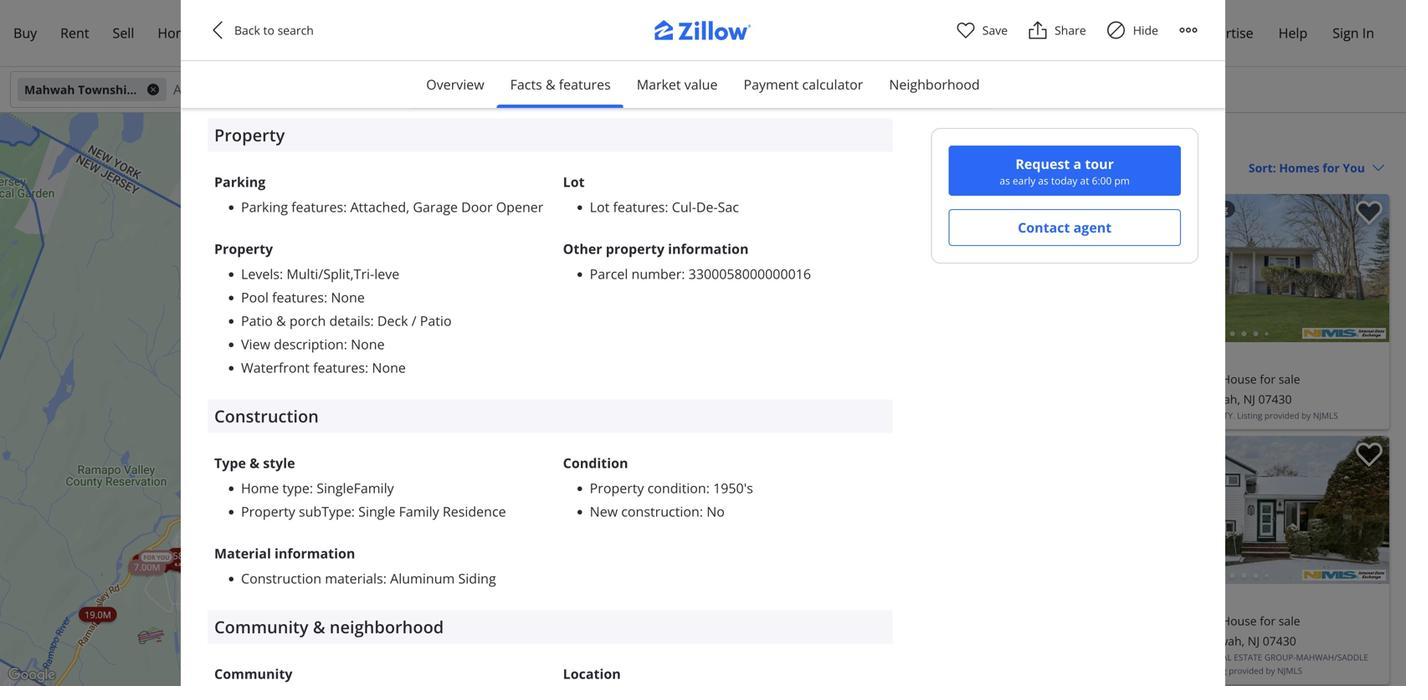 Task type: describe. For each thing, give the bounding box(es) containing it.
view virtual tour link
[[668, 30, 770, 48]]

to for convenient
[[1169, 202, 1180, 216]]

listing inside "21 bayberry dr, mahwah, nj 07430 keller williams valley realty . listing provided by njmls"
[[1237, 410, 1263, 422]]

materials
[[325, 570, 383, 588]]

material information construction materials : aluminum siding
[[214, 544, 496, 588]]

in
[[1363, 24, 1375, 42]]

2 listing provided by njmls image from the top
[[1303, 570, 1386, 581]]

415k 90k
[[181, 231, 220, 570]]

rd,
[[880, 633, 897, 649]]

2 units
[[186, 556, 215, 568]]

google
[[609, 676, 635, 686]]

22
[[1103, 633, 1116, 649]]

sell link
[[101, 14, 146, 53]]

585k
[[173, 550, 194, 562]]

1950's
[[713, 479, 753, 497]]

nj for 10 farmstead rd, mahwah, nj 07430
[[953, 633, 965, 649]]

back
[[234, 22, 260, 38]]

ba
[[861, 613, 874, 629]]

valley for ct,
[[873, 410, 902, 422]]

re-center button
[[690, 126, 765, 160]]

virtual
[[700, 30, 740, 48]]

chevron left image for property images, use arrow keys to navigate, image 1 of 22 group
[[1104, 258, 1124, 278]]

825k link
[[356, 359, 403, 374]]

bds
[[812, 613, 832, 629]]

& for community & neighborhood
[[313, 616, 325, 639]]

house for 21 bayberry dr, mahwah, nj 07430
[[1222, 371, 1257, 387]]

real
[[974, 129, 1009, 152]]

information inside 'other property information parcel number : 3300058000000016'
[[668, 240, 749, 258]]

help link
[[1267, 14, 1320, 53]]

619k
[[176, 558, 198, 570]]

hide
[[1133, 22, 1159, 38]]

payment calculator button
[[730, 61, 877, 108]]

home loans
[[158, 24, 236, 42]]

07430 for 10 farmstead rd, mahwah, nj 07430
[[968, 633, 1002, 649]]

manage
[[1072, 24, 1122, 42]]

9 aspen ct, mahwah, nj 07430 keller williams valley realty
[[802, 391, 968, 422]]

849k
[[356, 348, 377, 361]]

450k link
[[372, 384, 412, 407]]

homes
[[1084, 129, 1141, 152]]

19.0m link
[[79, 607, 117, 622]]

loans
[[199, 24, 236, 42]]

christie's international real estate group-mahwah/saddle river regional office
[[1103, 652, 1369, 677]]

construction inside the material information construction materials : aluminum siding
[[241, 570, 321, 588]]

6
[[802, 613, 809, 629]]

zillow logo image
[[636, 20, 770, 49]]

21 bayberry dr, mahwah, nj 07430 link
[[1103, 389, 1383, 409]]

remove boundary button
[[528, 126, 684, 160]]

430k link
[[299, 577, 332, 592]]

for you 7.00m
[[134, 554, 170, 573]]

siding
[[458, 570, 496, 588]]

back to search link
[[208, 20, 333, 40]]

6:00
[[1092, 174, 1112, 188]]

home inside type & style home type : singlefamily property subtype : single family residence
[[241, 479, 279, 497]]

parcel
[[590, 265, 628, 283]]

you
[[157, 554, 170, 562]]

new
[[307, 578, 321, 586]]

415k link
[[175, 556, 208, 571]]

: inside 'other property information parcel number : 3300058000000016'
[[682, 265, 685, 283]]

share image
[[1028, 20, 1048, 40]]

close image
[[657, 137, 669, 149]]

williams for bayberry
[[1133, 410, 1172, 422]]

home image
[[20, 88, 57, 125]]

home inside main navigation
[[158, 24, 196, 42]]

request a tour as early as today at 6:00 pm
[[1000, 155, 1130, 188]]

community for community
[[214, 665, 293, 683]]

9 aspen ct, mahwah, nj 07430 image
[[795, 194, 1089, 342]]

home loans link
[[146, 14, 248, 53]]

property images, use arrow keys to navigate, image 1 of 50 group
[[795, 194, 1089, 342]]

nj for 22 alexandra ct, mahwah, nj 07430
[[1248, 633, 1260, 649]]

21
[[1103, 391, 1116, 407]]

overview
[[426, 75, 484, 93]]

& inside property levels : multi/split,tri-leve pool features : none patio & porch details : deck / patio view description : none waterfront features : none
[[276, 312, 286, 330]]

early
[[1013, 174, 1036, 188]]

nj inside filters element
[[137, 82, 151, 98]]

chevron left image for property images, use arrow keys to navigate, image 1 of 50 group in the top right of the page
[[804, 258, 824, 278]]

. inside "21 bayberry dr, mahwah, nj 07430 keller williams valley realty . listing provided by njmls"
[[1233, 410, 1235, 422]]

nj for 21 bayberry dr, mahwah, nj 07430 keller williams valley realty . listing provided by njmls
[[1244, 391, 1256, 407]]

- house for sale for 22 alexandra ct, mahwah, nj 07430
[[1215, 613, 1301, 629]]

view inside fireplace features : none virtual tour : view virtual tour
[[668, 30, 697, 48]]

chevron right image for '9 aspen ct, mahwah, nj 07430' image
[[1061, 258, 1081, 278]]

bayberry
[[1119, 391, 1168, 407]]

filters element
[[0, 67, 1406, 113]]

0 horizontal spatial tour
[[634, 30, 661, 48]]

save this home image for 22 alexandra ct, mahwah, nj 07430
[[1356, 443, 1383, 467]]

sac
[[718, 198, 739, 216]]

415k
[[181, 557, 203, 570]]

waterfront
[[241, 359, 310, 377]]

10 farmstead rd, mahwah, nj 07430 link
[[802, 631, 1082, 651]]

mahwah, for alexandra
[[1195, 633, 1245, 649]]

lot lot features : cul-de-sac
[[563, 173, 739, 216]]

ct, for aspen
[[849, 391, 863, 407]]

remove boundary
[[543, 135, 650, 151]]

condition
[[563, 454, 628, 472]]

--
[[887, 613, 894, 629]]

house for 22 alexandra ct, mahwah, nj 07430
[[1222, 613, 1257, 629]]

manage rentals link
[[1061, 14, 1184, 53]]

to for back
[[263, 22, 275, 38]]

contact
[[1018, 218, 1070, 236]]

rent link
[[49, 14, 101, 53]]

features inside parking parking features : attached, garage door opener
[[291, 198, 343, 216]]

property inside type & style home type : singlefamily property subtype : single family residence
[[241, 503, 295, 521]]

features down "description"
[[313, 359, 365, 377]]

fireplace
[[590, 7, 646, 25]]

alexandra
[[1119, 633, 1174, 649]]

& for facts & features
[[546, 75, 556, 93]]

2
[[186, 556, 192, 568]]

property inside property levels : multi/split,tri-leve pool features : none patio & porch details : deck / patio view description : none waterfront features : none
[[214, 240, 273, 258]]

other property information parcel number : 3300058000000016
[[563, 240, 811, 283]]

2 as from the left
[[1038, 174, 1049, 188]]

new 375k
[[290, 578, 321, 598]]

condition
[[648, 479, 706, 497]]

cul-
[[672, 198, 696, 216]]

mahwah, for bayberry
[[1191, 391, 1241, 407]]

no
[[707, 503, 725, 521]]

21 bayberry dr, mahwah, nj 07430 image
[[1096, 194, 1390, 342]]

tour
[[191, 551, 207, 559]]

3300058000000016
[[689, 265, 811, 283]]

realty for dr,
[[1204, 410, 1233, 422]]

agent
[[1074, 218, 1112, 236]]

1 horizontal spatial tour
[[743, 30, 770, 48]]

1 horizontal spatial chevron down image
[[831, 83, 844, 96]]

chevron right image for 21 bayberry dr, mahwah, nj 07430 image on the right
[[1361, 258, 1381, 278]]

farmstead
[[818, 633, 877, 649]]

information inside the material information construction materials : aluminum siding
[[275, 544, 355, 562]]

: inside parking parking features : attached, garage door opener
[[343, 198, 347, 216]]

features inside button
[[559, 75, 611, 93]]

map data ©2024 google
[[544, 676, 635, 686]]

10 for 10 farmstead rd, mahwah, nj 07430
[[802, 633, 815, 649]]

de-
[[696, 198, 718, 216]]

none inside fireplace features : none virtual tour : view virtual tour
[[708, 7, 742, 25]]

save button
[[956, 20, 1008, 40]]

0 vertical spatial parking
[[214, 173, 266, 191]]

$6,995,000
[[802, 589, 888, 612]]

levels
[[241, 265, 280, 283]]

21 bayberry dr, mahwah, nj 07430 keller williams valley realty . listing provided by njmls
[[1103, 391, 1338, 422]]



Task type: locate. For each thing, give the bounding box(es) containing it.
mahwah,
[[866, 391, 916, 407], [1191, 391, 1241, 407], [900, 633, 950, 649], [1195, 633, 1245, 649]]

07430 for 22 alexandra ct, mahwah, nj 07430
[[1263, 633, 1297, 649]]

type
[[282, 479, 310, 497]]

for up '21 bayberry dr, mahwah, nj 07430' link
[[1260, 371, 1276, 387]]

township down neighborhood button
[[869, 129, 947, 152]]

condition property condition : 1950's new construction : no
[[563, 454, 753, 521]]

0 vertical spatial .
[[1233, 410, 1235, 422]]

1 vertical spatial lot
[[590, 198, 610, 216]]

mahwah down "buy" link at left
[[24, 82, 75, 98]]

2 sale from the top
[[1279, 613, 1301, 629]]

0 horizontal spatial ct,
[[849, 391, 863, 407]]

1 horizontal spatial as
[[1038, 174, 1049, 188]]

overview button
[[413, 61, 498, 108]]

basement
[[241, 10, 304, 28]]

features down virtual
[[559, 75, 611, 93]]

0 horizontal spatial to
[[263, 22, 275, 38]]

mahwah for mahwah township nj
[[24, 82, 75, 98]]

subtype
[[299, 503, 351, 521]]

for up 22 alexandra ct, mahwah, nj 07430 "link"
[[1260, 613, 1276, 629]]

0 horizontal spatial provided
[[1229, 666, 1264, 677]]

1 horizontal spatial chevron left image
[[1104, 258, 1124, 278]]

1 horizontal spatial patio
[[420, 312, 452, 330]]

chevron left image
[[804, 258, 824, 278], [1104, 258, 1124, 278]]

chevron right image
[[227, 168, 247, 188]]

1 community from the top
[[214, 616, 309, 639]]

remove
[[543, 135, 590, 151]]

0 vertical spatial for
[[1260, 371, 1276, 387]]

1 keller from the left
[[802, 410, 830, 422]]

market value
[[637, 75, 718, 93]]

save this home image for 21 bayberry dr, mahwah, nj 07430
[[1356, 201, 1383, 225]]

information up new
[[275, 544, 355, 562]]

0 vertical spatial by
[[1302, 410, 1311, 422]]

2 - house for sale from the top
[[1215, 613, 1301, 629]]

group-
[[1265, 652, 1296, 663]]

lot down the remove
[[563, 173, 585, 191]]

1 vertical spatial house
[[1222, 613, 1257, 629]]

1 williams from the left
[[833, 410, 871, 422]]

parking up 90k link
[[214, 173, 266, 191]]

listing down real
[[1202, 666, 1227, 677]]

1 horizontal spatial williams
[[1133, 410, 1172, 422]]

ct, right aspen
[[849, 391, 863, 407]]

calculator
[[802, 75, 863, 93]]

1 horizontal spatial township
[[869, 129, 947, 152]]

realty for ct,
[[904, 410, 933, 422]]

number
[[632, 265, 682, 283]]

help
[[1279, 24, 1308, 42]]

keller down '9'
[[802, 410, 830, 422]]

439k
[[461, 507, 482, 520]]

keller for bayberry
[[1103, 410, 1131, 422]]

features up view virtual tour link
[[650, 7, 701, 25]]

0 horizontal spatial information
[[275, 544, 355, 562]]

by down '21 bayberry dr, mahwah, nj 07430' link
[[1302, 410, 1311, 422]]

ct, for alexandra
[[1177, 633, 1192, 649]]

valley inside "21 bayberry dr, mahwah, nj 07430 keller williams valley realty . listing provided by njmls"
[[1174, 410, 1202, 422]]

10 left ba
[[844, 613, 858, 629]]

williams for aspen
[[833, 410, 871, 422]]

as left early
[[1000, 174, 1010, 188]]

property up chevron right icon
[[214, 123, 285, 146]]

585k 4.79m
[[138, 550, 194, 568]]

1 horizontal spatial provided
[[1265, 410, 1300, 422]]

as
[[1000, 174, 1010, 188], [1038, 174, 1049, 188]]

0 horizontal spatial williams
[[833, 410, 871, 422]]

sale for 21 bayberry dr, mahwah, nj 07430
[[1279, 371, 1301, 387]]

listing down '21 bayberry dr, mahwah, nj 07430' link
[[1237, 410, 1263, 422]]

1 horizontal spatial keller
[[1103, 410, 1131, 422]]

1 vertical spatial by
[[1266, 666, 1275, 677]]

view
[[668, 30, 697, 48], [241, 335, 270, 353]]

& down 399k link
[[313, 616, 325, 639]]

to left shopping
[[1169, 202, 1180, 216]]

njmls
[[1313, 410, 1338, 422], [1278, 666, 1303, 677]]

6 bds
[[802, 613, 832, 629]]

river
[[1103, 666, 1125, 677]]

njmls inside "21 bayberry dr, mahwah, nj 07430 keller williams valley realty . listing provided by njmls"
[[1313, 410, 1338, 422]]

view up waterfront at the left bottom of the page
[[241, 335, 270, 353]]

view left virtual
[[668, 30, 697, 48]]

1 vertical spatial mahwah
[[795, 129, 865, 152]]

sale up group-
[[1279, 613, 1301, 629]]

mahwah, right aspen
[[866, 391, 916, 407]]

2 realty from the left
[[1204, 410, 1233, 422]]

10 farmstead rd, mahwah, nj 07430
[[802, 633, 1002, 649]]

estate
[[1234, 652, 1263, 663]]

house up 22 alexandra ct, mahwah, nj 07430 "link"
[[1222, 613, 1257, 629]]

0 vertical spatial listing
[[1237, 410, 1263, 422]]

chevron left image inside property images, use arrow keys to navigate, image 1 of 50 group
[[804, 258, 824, 278]]

deck
[[377, 312, 408, 330]]

hide image
[[1106, 20, 1127, 40]]

9
[[802, 391, 809, 407]]

mahwah, inside "link"
[[1195, 633, 1245, 649]]

399k
[[302, 583, 324, 596]]

type
[[214, 454, 246, 472]]

property images, use arrow keys to navigate, image 1 of 39 group
[[1096, 436, 1390, 588]]

center
[[718, 135, 756, 151]]

0 vertical spatial njmls
[[1313, 410, 1338, 422]]

aspen
[[812, 391, 846, 407]]

0 horizontal spatial keller
[[802, 410, 830, 422]]

1 vertical spatial 10
[[802, 633, 815, 649]]

real
[[1213, 652, 1232, 663]]

sale up '21 bayberry dr, mahwah, nj 07430' link
[[1279, 371, 1301, 387]]

features up property
[[613, 198, 665, 216]]

1 vertical spatial home
[[241, 479, 279, 497]]

keller for aspen
[[802, 410, 830, 422]]

value
[[685, 75, 718, 93]]

main navigation
[[0, 0, 1406, 276]]

0 horizontal spatial township
[[78, 82, 134, 98]]

- house for sale
[[1215, 371, 1301, 387], [1215, 613, 1301, 629]]

2 valley from the left
[[1174, 410, 1202, 422]]

mahwah/saddle
[[1296, 652, 1369, 663]]

williams down bayberry
[[1133, 410, 1172, 422]]

attached,
[[350, 198, 410, 216]]

1 patio from the left
[[241, 312, 273, 330]]

0 vertical spatial lot
[[563, 173, 585, 191]]

features left attached,
[[291, 198, 343, 216]]

1 valley from the left
[[873, 410, 902, 422]]

0 vertical spatial 10
[[844, 613, 858, 629]]

nj inside 9 aspen ct, mahwah, nj 07430 keller williams valley realty
[[919, 391, 931, 407]]

realty down '21 bayberry dr, mahwah, nj 07430' link
[[1204, 410, 1233, 422]]

valley down the 9 aspen ct, mahwah, nj 07430 link
[[873, 410, 902, 422]]

keller inside "21 bayberry dr, mahwah, nj 07430 keller williams valley realty . listing provided by njmls"
[[1103, 410, 1131, 422]]

1 sale from the top
[[1279, 371, 1301, 387]]

0 vertical spatial sale
[[1279, 371, 1301, 387]]

1 horizontal spatial valley
[[1174, 410, 1202, 422]]

mahwah, for farmstead
[[900, 633, 950, 649]]

1 chevron left image from the left
[[804, 258, 824, 278]]

& inside button
[[546, 75, 556, 93]]

0 horizontal spatial realty
[[904, 410, 933, 422]]

1 vertical spatial community
[[214, 665, 293, 683]]

2 williams from the left
[[1133, 410, 1172, 422]]

1 - house for sale from the top
[[1215, 371, 1301, 387]]

1 as from the left
[[1000, 174, 1010, 188]]

features inside fireplace features : none virtual tour : view virtual tour
[[650, 7, 701, 25]]

2 chevron left image from the left
[[1104, 258, 1124, 278]]

nj inside "21 bayberry dr, mahwah, nj 07430 keller williams valley realty . listing provided by njmls"
[[1244, 391, 1256, 407]]

virtual
[[590, 30, 631, 48]]

home left loans
[[158, 24, 196, 42]]

1 horizontal spatial lot
[[590, 198, 610, 216]]

today
[[1051, 174, 1078, 188]]

tour inside request a tour as early as today at 6:00 pm
[[1085, 155, 1114, 173]]

search
[[278, 22, 314, 38]]

. down '21 bayberry dr, mahwah, nj 07430' link
[[1233, 410, 1235, 422]]

0 vertical spatial ct,
[[849, 391, 863, 407]]

sale
[[1176, 129, 1209, 152]]

0 vertical spatial to
[[263, 22, 275, 38]]

sell
[[113, 24, 134, 42]]

0 vertical spatial provided
[[1265, 410, 1300, 422]]

0 vertical spatial listing provided by njmls image
[[1303, 328, 1386, 339]]

chevron right image inside property images, use arrow keys to navigate, image 1 of 22 group
[[1361, 258, 1381, 278]]

1 for from the top
[[1260, 371, 1276, 387]]

facts & features button
[[497, 61, 624, 108]]

0 vertical spatial construction
[[214, 405, 319, 428]]

to inside back to search link
[[263, 22, 275, 38]]

- house for sale up 22 alexandra ct, mahwah, nj 07430 "link"
[[1215, 613, 1301, 629]]

1 vertical spatial sale
[[1279, 613, 1301, 629]]

mahwah, inside 9 aspen ct, mahwah, nj 07430 keller williams valley realty
[[866, 391, 916, 407]]

property images, use arrow keys to navigate, image 1 of 22 group
[[1096, 194, 1390, 346]]

williams inside 9 aspen ct, mahwah, nj 07430 keller williams valley realty
[[833, 410, 871, 422]]

remove tag image
[[147, 83, 160, 96]]

main content containing mahwah township nj real estate & homes for sale
[[779, 113, 1406, 686]]

1 horizontal spatial by
[[1302, 410, 1311, 422]]

construction
[[214, 405, 319, 428], [241, 570, 321, 588]]

aluminum
[[390, 570, 455, 588]]

property inside condition property condition : 1950's new construction : no
[[590, 479, 644, 497]]

township for mahwah township nj real estate & homes for sale
[[869, 129, 947, 152]]

1 horizontal spatial njmls
[[1313, 410, 1338, 422]]

save this home image for 9 aspen ct, mahwah, nj 07430
[[1056, 201, 1082, 225]]

for for 22 alexandra ct, mahwah, nj 07430
[[1260, 613, 1276, 629]]

/
[[412, 312, 417, 330]]

home down style
[[241, 479, 279, 497]]

07430 for 21 bayberry dr, mahwah, nj 07430 keller williams valley realty . listing provided by njmls
[[1259, 391, 1292, 407]]

community for community & neighborhood
[[214, 616, 309, 639]]

& right type
[[250, 454, 260, 472]]

0 horizontal spatial view
[[241, 335, 270, 353]]

for
[[1145, 129, 1172, 152]]

chevron left image
[[208, 20, 228, 40]]

&
[[546, 75, 556, 93], [1068, 129, 1080, 152], [276, 312, 286, 330], [250, 454, 260, 472], [313, 616, 325, 639]]

patio down pool
[[241, 312, 273, 330]]

07430 inside "link"
[[1263, 633, 1297, 649]]

williams inside "21 bayberry dr, mahwah, nj 07430 keller williams valley realty . listing provided by njmls"
[[1133, 410, 1172, 422]]

7.00m
[[134, 561, 160, 573]]

chevron down image
[[442, 83, 455, 96], [831, 83, 844, 96], [1372, 161, 1385, 175]]

sale for 22 alexandra ct, mahwah, nj 07430
[[1279, 613, 1301, 629]]

- house for sale for 21 bayberry dr, mahwah, nj 07430
[[1215, 371, 1301, 387]]

realty inside "21 bayberry dr, mahwah, nj 07430 keller williams valley realty . listing provided by njmls"
[[1204, 410, 1233, 422]]

1 vertical spatial to
[[1169, 202, 1180, 216]]

1 vertical spatial - house for sale
[[1215, 613, 1301, 629]]

mahwah for mahwah township nj real estate & homes for sale
[[795, 129, 865, 152]]

0 vertical spatial house
[[1222, 371, 1257, 387]]

1 horizontal spatial mahwah
[[795, 129, 865, 152]]

save this home image
[[1056, 201, 1082, 225], [1356, 201, 1383, 225], [1356, 443, 1383, 467]]

keller down 21
[[1103, 410, 1131, 422]]

sign
[[1333, 24, 1359, 42]]

neighborhood
[[889, 75, 980, 93]]

leve
[[374, 265, 399, 283]]

0 horizontal spatial lot
[[563, 173, 585, 191]]

2 horizontal spatial chevron down image
[[1372, 161, 1385, 175]]

10 down 6
[[802, 633, 815, 649]]

chevron right image
[[1061, 258, 1081, 278], [1361, 258, 1381, 278], [1361, 500, 1381, 520]]

features inside the lot lot features : cul-de-sac
[[613, 198, 665, 216]]

2 community from the top
[[214, 665, 293, 683]]

as down the request
[[1038, 174, 1049, 188]]

link
[[433, 449, 478, 472], [524, 467, 564, 489], [514, 468, 559, 490]]

more image
[[1179, 20, 1199, 40]]

1 vertical spatial listing provided by njmls image
[[1303, 570, 1386, 581]]

facts
[[510, 75, 542, 93]]

430k
[[305, 579, 326, 591]]

for for 21 bayberry dr, mahwah, nj 07430
[[1260, 371, 1276, 387]]

0 horizontal spatial .
[[1197, 666, 1200, 677]]

825k
[[375, 360, 397, 373]]

township
[[78, 82, 134, 98], [869, 129, 947, 152]]

chevron down image
[[599, 83, 613, 96]]

2 house from the top
[[1222, 613, 1257, 629]]

property up new
[[590, 479, 644, 497]]

township inside filters element
[[78, 82, 134, 98]]

chevron left image inside property images, use arrow keys to navigate, image 1 of 22 group
[[1104, 258, 1124, 278]]

mahwah inside filters element
[[24, 82, 75, 98]]

skip link list tab list
[[413, 61, 993, 109]]

: inside the material information construction materials : aluminum siding
[[383, 570, 387, 588]]

4.79m link
[[132, 555, 170, 570]]

0 vertical spatial township
[[78, 82, 134, 98]]

19.0m
[[85, 609, 111, 621]]

valley for dr,
[[1174, 410, 1202, 422]]

lot up other
[[590, 198, 610, 216]]

22 alexandra ct, mahwah, nj 07430 image
[[1096, 436, 1390, 584]]

1 vertical spatial information
[[275, 544, 355, 562]]

0 horizontal spatial patio
[[241, 312, 273, 330]]

10 for 10 ba
[[844, 613, 858, 629]]

1 horizontal spatial to
[[1169, 202, 1180, 216]]

0 horizontal spatial listing
[[1202, 666, 1227, 677]]

provided inside "21 bayberry dr, mahwah, nj 07430 keller williams valley realty . listing provided by njmls"
[[1265, 410, 1300, 422]]

1 vertical spatial .
[[1197, 666, 1200, 677]]

provided down '21 bayberry dr, mahwah, nj 07430' link
[[1265, 410, 1300, 422]]

22 alexandra ct, mahwah, nj 07430 link
[[1103, 631, 1383, 651]]

nj for 9 aspen ct, mahwah, nj 07430 keller williams valley realty
[[919, 391, 931, 407]]

save this home button for 9 aspen ct, mahwah, nj 07430
[[1042, 194, 1089, 241]]

office
[[1170, 666, 1197, 677]]

patio right /
[[420, 312, 452, 330]]

main content
[[779, 113, 1406, 686]]

map region
[[0, 77, 884, 686]]

house up '21 bayberry dr, mahwah, nj 07430' link
[[1222, 371, 1257, 387]]

property down type
[[241, 503, 295, 521]]

1 horizontal spatial .
[[1233, 410, 1235, 422]]

2 horizontal spatial tour
[[1085, 155, 1114, 173]]

1 horizontal spatial information
[[668, 240, 749, 258]]

07430 inside "21 bayberry dr, mahwah, nj 07430 keller williams valley realty . listing provided by njmls"
[[1259, 391, 1292, 407]]

0 horizontal spatial valley
[[873, 410, 902, 422]]

ct, inside "link"
[[1177, 633, 1192, 649]]

mahwah, right rd,
[[900, 633, 950, 649]]

heart image
[[956, 20, 976, 40]]

mahwah, inside "21 bayberry dr, mahwah, nj 07430 keller williams valley realty . listing provided by njmls"
[[1191, 391, 1241, 407]]

property up levels
[[214, 240, 273, 258]]

1 vertical spatial view
[[241, 335, 270, 353]]

1 vertical spatial for
[[1260, 613, 1276, 629]]

singlefamily
[[317, 479, 394, 497]]

1 horizontal spatial view
[[668, 30, 697, 48]]

at
[[1080, 174, 1090, 188]]

0 horizontal spatial 10
[[802, 633, 815, 649]]

& right facts
[[546, 75, 556, 93]]

provided down estate
[[1229, 666, 1264, 677]]

realty down the 9 aspen ct, mahwah, nj 07430 link
[[904, 410, 933, 422]]

& inside type & style home type : singlefamily property subtype : single family residence
[[250, 454, 260, 472]]

chevron right image inside property images, use arrow keys to navigate, image 1 of 50 group
[[1061, 258, 1081, 278]]

1 horizontal spatial 10
[[844, 613, 858, 629]]

agent
[[260, 24, 296, 42]]

& left the porch
[[276, 312, 286, 330]]

1 vertical spatial ct,
[[1177, 633, 1192, 649]]

0 vertical spatial view
[[668, 30, 697, 48]]

2 for from the top
[[1260, 613, 1276, 629]]

realty inside 9 aspen ct, mahwah, nj 07430 keller williams valley realty
[[904, 410, 933, 422]]

22 alexandra ct, mahwah, nj 07430
[[1103, 633, 1297, 649]]

single
[[358, 503, 396, 521]]

& for type & style home type : singlefamily property subtype : single family residence
[[250, 454, 260, 472]]

07430 inside 9 aspen ct, mahwah, nj 07430 keller williams valley realty
[[934, 391, 968, 407]]

keller inside 9 aspen ct, mahwah, nj 07430 keller williams valley realty
[[802, 410, 830, 422]]

. down the international
[[1197, 666, 1200, 677]]

parking parking features : attached, garage door opener
[[214, 173, 544, 216]]

listing provided by njmls image
[[1303, 328, 1386, 339], [1303, 570, 1386, 581]]

& up the a on the right of page
[[1068, 129, 1080, 152]]

information down de-
[[668, 240, 749, 258]]

1 vertical spatial township
[[869, 129, 947, 152]]

0 horizontal spatial chevron left image
[[804, 258, 824, 278]]

by inside "21 bayberry dr, mahwah, nj 07430 keller williams valley realty . listing provided by njmls"
[[1302, 410, 1311, 422]]

convenient
[[1109, 202, 1167, 216]]

0 vertical spatial information
[[668, 240, 749, 258]]

1 vertical spatial parking
[[241, 198, 288, 216]]

0 vertical spatial home
[[158, 24, 196, 42]]

0 horizontal spatial chevron down image
[[442, 83, 455, 96]]

features up the porch
[[272, 288, 324, 306]]

2 keller from the left
[[1103, 410, 1131, 422]]

mahwah down calculator
[[795, 129, 865, 152]]

township inside main content
[[869, 129, 947, 152]]

1 vertical spatial listing
[[1202, 666, 1227, 677]]

ct, up the international
[[1177, 633, 1192, 649]]

valley down dr,
[[1174, 410, 1202, 422]]

township for mahwah township nj
[[78, 82, 134, 98]]

:
[[701, 7, 705, 25], [304, 10, 308, 28], [661, 30, 664, 48], [343, 198, 347, 216], [665, 198, 669, 216], [280, 265, 283, 283], [682, 265, 685, 283], [324, 288, 327, 306], [370, 312, 374, 330], [344, 335, 347, 353], [365, 359, 369, 377], [310, 479, 313, 497], [706, 479, 710, 497], [351, 503, 355, 521], [700, 503, 703, 521], [383, 570, 387, 588]]

1 vertical spatial construction
[[241, 570, 321, 588]]

google image
[[4, 665, 59, 686]]

375k
[[290, 585, 311, 598]]

nj inside "link"
[[1248, 633, 1260, 649]]

residence
[[443, 503, 506, 521]]

0 horizontal spatial home
[[158, 24, 196, 42]]

save this home button for 22 alexandra ct, mahwah, nj 07430
[[1343, 436, 1390, 483]]

10 ba
[[844, 613, 874, 629]]

garage
[[413, 198, 458, 216]]

community & neighborhood
[[214, 616, 444, 639]]

1 house from the top
[[1222, 371, 1257, 387]]

multi/split,tri-
[[287, 265, 374, 283]]

plus image
[[738, 602, 756, 620]]

township left remove tag icon
[[78, 82, 134, 98]]

2 patio from the left
[[420, 312, 452, 330]]

williams
[[833, 410, 871, 422], [1133, 410, 1172, 422]]

mahwah, right dr,
[[1191, 391, 1241, 407]]

buy link
[[2, 14, 49, 53]]

- house for sale up '21 bayberry dr, mahwah, nj 07430' link
[[1215, 371, 1301, 387]]

valley inside 9 aspen ct, mahwah, nj 07430 keller williams valley realty
[[873, 410, 902, 422]]

williams down aspen
[[833, 410, 871, 422]]

advertise
[[1195, 24, 1254, 42]]

0 horizontal spatial njmls
[[1278, 666, 1303, 677]]

1 listing provided by njmls image from the top
[[1303, 328, 1386, 339]]

300k link
[[268, 414, 301, 429]]

mahwah, for aspen
[[866, 391, 916, 407]]

convenient to shopping
[[1109, 202, 1228, 216]]

1 vertical spatial njmls
[[1278, 666, 1303, 677]]

ct, inside 9 aspen ct, mahwah, nj 07430 keller williams valley realty
[[849, 391, 863, 407]]

1 vertical spatial provided
[[1229, 666, 1264, 677]]

07430 for 9 aspen ct, mahwah, nj 07430 keller williams valley realty
[[934, 391, 968, 407]]

1 horizontal spatial home
[[241, 479, 279, 497]]

to inside main content
[[1169, 202, 1180, 216]]

to right the back
[[263, 22, 275, 38]]

mahwah, up real
[[1195, 633, 1245, 649]]

other
[[563, 240, 602, 258]]

1 realty from the left
[[904, 410, 933, 422]]

opener
[[496, 198, 544, 216]]

0 horizontal spatial mahwah
[[24, 82, 75, 98]]

chevron right image inside the property images, use arrow keys to navigate, image 1 of 39 group
[[1361, 500, 1381, 520]]

view inside property levels : multi/split,tri-leve pool features : none patio & porch details : deck / patio view description : none waterfront features : none
[[241, 335, 270, 353]]

by down group-
[[1266, 666, 1275, 677]]

1 horizontal spatial ct,
[[1177, 633, 1192, 649]]

: inside the lot lot features : cul-de-sac
[[665, 198, 669, 216]]

shopping
[[1182, 202, 1228, 216]]

0 horizontal spatial by
[[1266, 666, 1275, 677]]

0 vertical spatial mahwah
[[24, 82, 75, 98]]

0 horizontal spatial as
[[1000, 174, 1010, 188]]

& inside main content
[[1068, 129, 1080, 152]]

0 vertical spatial - house for sale
[[1215, 371, 1301, 387]]

parking down chevron right icon
[[241, 198, 288, 216]]

house
[[1222, 371, 1257, 387], [1222, 613, 1257, 629]]

1 horizontal spatial listing
[[1237, 410, 1263, 422]]

lot
[[563, 173, 585, 191], [590, 198, 610, 216]]

save this home button for 21 bayberry dr, mahwah, nj 07430
[[1343, 194, 1390, 241]]

0 vertical spatial community
[[214, 616, 309, 639]]

mahwah township nj
[[24, 82, 151, 98]]

type & style home type : singlefamily property subtype : single family residence
[[214, 454, 506, 521]]

1 horizontal spatial realty
[[1204, 410, 1233, 422]]



Task type: vqa. For each thing, say whether or not it's contained in the screenshot.
bottommost Parking
yes



